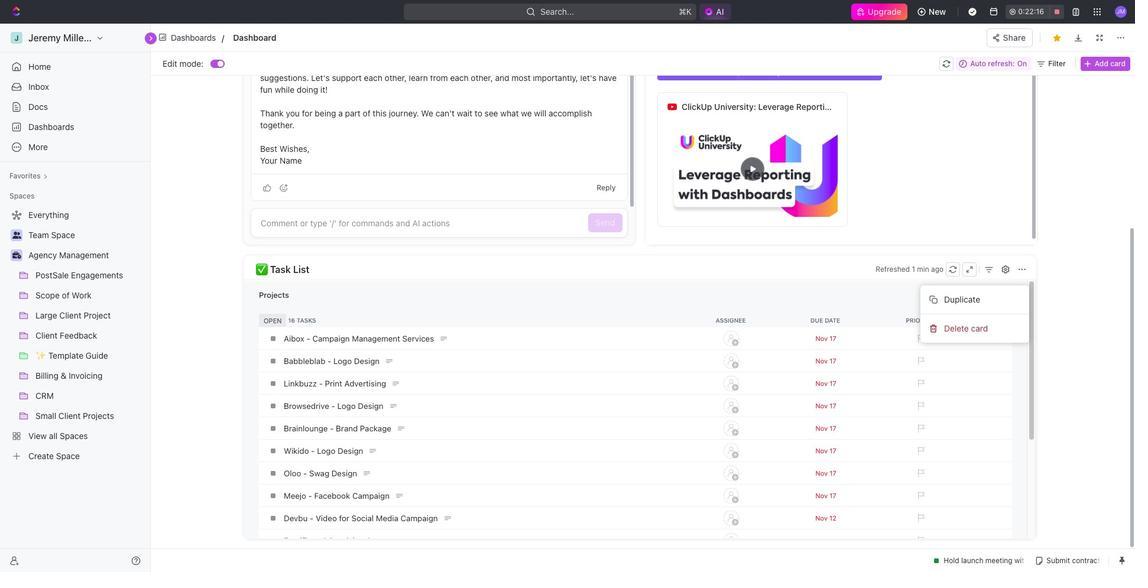 Task type: describe. For each thing, give the bounding box(es) containing it.
so,
[[435, 61, 448, 71]]

upgrade
[[868, 7, 902, 17]]

⌘k
[[679, 7, 692, 17]]

docs
[[28, 102, 48, 112]]

share
[[515, 61, 536, 71]]

2023
[[1011, 29, 1029, 38]]

will
[[534, 108, 547, 118]]

auto refresh: on
[[971, 59, 1028, 68]]

thank you for being a part of this journey. we can't wait to see what we will accomplish together.
[[260, 108, 595, 130]]

favorites button
[[5, 169, 53, 183]]

search...
[[541, 7, 575, 17]]

auto
[[971, 59, 987, 68]]

being
[[315, 108, 336, 118]]

reply button
[[592, 181, 621, 195]]

new button
[[913, 2, 954, 21]]

name
[[280, 156, 302, 166]]

importantly,
[[533, 73, 578, 83]]

wishes,
[[280, 144, 310, 154]]

clickup university: leverage reporting with dashboards link
[[682, 93, 903, 121]]

at
[[1032, 29, 1038, 38]]

home link
[[5, 57, 146, 76]]

reporting
[[797, 102, 835, 112]]

project
[[725, 66, 753, 76]]

send
[[596, 218, 616, 228]]

add
[[1095, 59, 1109, 68]]

delete card
[[945, 324, 989, 334]]

1 other, from the left
[[385, 73, 407, 83]]

duplicate button
[[926, 290, 1025, 309]]

business time image
[[12, 252, 21, 259]]

0 vertical spatial dashboards link
[[156, 29, 220, 46]]

how
[[664, 66, 682, 76]]

this inside thank you for being a part of this journey. we can't wait to see what we will accomplish together.
[[373, 108, 387, 118]]

pm
[[1057, 29, 1069, 38]]

1 vertical spatial dashboards
[[856, 102, 903, 112]]

doing
[[297, 85, 318, 95]]

how to build a project management dashboard guide
[[664, 66, 876, 76]]

we
[[421, 108, 434, 118]]

to
[[684, 66, 693, 76]]

it!
[[321, 85, 328, 95]]

duplicate
[[945, 295, 981, 305]]

support
[[332, 73, 362, 83]]

let's
[[311, 73, 330, 83]]

13,
[[998, 29, 1009, 38]]

accomplish
[[549, 108, 592, 118]]

send button
[[588, 214, 623, 232]]

agency management
[[28, 250, 109, 260]]

together.
[[260, 120, 295, 130]]

inbox link
[[5, 77, 146, 96]]

card for delete card
[[972, 324, 989, 334]]

1 each from the left
[[364, 73, 383, 83]]

projects
[[259, 290, 289, 300]]

management inside sidebar 'navigation'
[[59, 250, 109, 260]]

new
[[929, 7, 947, 17]]

dec
[[982, 29, 996, 38]]

mode:
[[180, 58, 204, 68]]

remember,
[[260, 61, 304, 71]]

let's
[[581, 73, 597, 83]]

✅
[[256, 264, 268, 275]]

✅ task list
[[256, 264, 310, 275]]

with
[[837, 102, 854, 112]]

part
[[345, 108, 361, 118]]

we
[[521, 108, 532, 118]]

list
[[293, 264, 310, 275]]

to inside thank you for being a part of this journey. we can't wait to see what we will accomplish together.
[[475, 108, 483, 118]]

add card button
[[1081, 56, 1131, 71]]

can't
[[436, 108, 455, 118]]

refreshed 1 min ago
[[876, 265, 944, 274]]

in
[[379, 61, 385, 71]]



Task type: vqa. For each thing, say whether or not it's contained in the screenshot.
Task
yes



Task type: locate. For each thing, give the bounding box(es) containing it.
best wishes, your name
[[260, 144, 310, 166]]

upgrade link
[[852, 4, 908, 20]]

1 vertical spatial management
[[59, 250, 109, 260]]

delete card button
[[926, 319, 1025, 338]]

1 vertical spatial to
[[475, 108, 483, 118]]

most
[[512, 73, 531, 83]]

card for add card
[[1111, 59, 1126, 68]]

idea
[[329, 61, 345, 71]]

of
[[363, 108, 371, 118]]

hesitate
[[472, 61, 502, 71]]

dashboards link down 'docs' link
[[5, 118, 146, 137]]

this right in
[[388, 61, 402, 71]]

clickup logo image
[[1077, 28, 1130, 39]]

2 vertical spatial dashboards
[[28, 122, 74, 132]]

2 horizontal spatial dashboards
[[856, 102, 903, 112]]

matters
[[347, 61, 377, 71]]

0 horizontal spatial dashboards
[[28, 122, 74, 132]]

0 horizontal spatial this
[[373, 108, 387, 118]]

best
[[260, 144, 277, 154]]

0 horizontal spatial to
[[475, 108, 483, 118]]

fun
[[260, 85, 273, 95]]

0 vertical spatial and
[[593, 61, 608, 71]]

1 horizontal spatial dashboards
[[171, 32, 216, 42]]

refresh:
[[989, 59, 1015, 68]]

1 horizontal spatial management
[[755, 66, 806, 76]]

1 vertical spatial card
[[972, 324, 989, 334]]

reply
[[597, 183, 616, 192]]

while
[[275, 85, 295, 95]]

share
[[1004, 32, 1026, 42]]

1 horizontal spatial other,
[[471, 73, 493, 83]]

management right agency
[[59, 250, 109, 260]]

0 horizontal spatial other,
[[385, 73, 407, 83]]

1 horizontal spatial this
[[388, 61, 402, 71]]

edit
[[163, 58, 177, 68]]

add card
[[1095, 59, 1126, 68]]

0 vertical spatial management
[[755, 66, 806, 76]]

ago
[[932, 265, 944, 274]]

2 other, from the left
[[471, 73, 493, 83]]

a
[[339, 108, 343, 118]]

1 vertical spatial this
[[373, 108, 387, 118]]

dashboards up mode:
[[171, 32, 216, 42]]

project.
[[404, 61, 433, 71]]

task
[[270, 264, 291, 275]]

1:07
[[1041, 29, 1055, 38]]

suggestions.
[[260, 73, 309, 83]]

don't
[[450, 61, 470, 71]]

0 vertical spatial dashboards
[[171, 32, 216, 42]]

refreshed
[[876, 265, 910, 274]]

learn
[[409, 73, 428, 83]]

this inside remember, every idea matters in this project. so, don't hesitate to share your thoughts and suggestions. let's support each other, learn from each other, and most importantly, let's have fun while doing it!
[[388, 61, 402, 71]]

thank
[[260, 108, 284, 118]]

card inside delete card button
[[972, 324, 989, 334]]

card right add
[[1111, 59, 1126, 68]]

clickup university: leverage reporting with dashboards
[[682, 102, 903, 112]]

see
[[485, 108, 498, 118]]

each
[[364, 73, 383, 83], [450, 73, 469, 83]]

0 horizontal spatial management
[[59, 250, 109, 260]]

other, down in
[[385, 73, 407, 83]]

docs link
[[5, 98, 146, 117]]

1 horizontal spatial to
[[505, 61, 512, 71]]

a
[[717, 66, 723, 76]]

share button
[[987, 28, 1033, 47]]

dashboard
[[808, 66, 851, 76]]

favorites
[[9, 172, 41, 180]]

1 horizontal spatial card
[[1111, 59, 1126, 68]]

0 horizontal spatial card
[[972, 324, 989, 334]]

each down don't
[[450, 73, 469, 83]]

0 horizontal spatial each
[[364, 73, 383, 83]]

university:
[[715, 102, 757, 112]]

you
[[286, 108, 300, 118]]

2 each from the left
[[450, 73, 469, 83]]

from
[[430, 73, 448, 83]]

to inside remember, every idea matters in this project. so, don't hesitate to share your thoughts and suggestions. let's support each other, learn from each other, and most importantly, let's have fun while doing it!
[[505, 61, 512, 71]]

build
[[695, 66, 715, 76]]

dashboards right with
[[856, 102, 903, 112]]

0 vertical spatial card
[[1111, 59, 1126, 68]]

1 horizontal spatial dashboards link
[[156, 29, 220, 46]]

dashboards inside sidebar 'navigation'
[[28, 122, 74, 132]]

dashboards link
[[156, 29, 220, 46], [5, 118, 146, 137]]

agency management link
[[28, 246, 143, 265]]

management up leverage
[[755, 66, 806, 76]]

to
[[505, 61, 512, 71], [475, 108, 483, 118]]

your
[[538, 61, 555, 71]]

each down in
[[364, 73, 383, 83]]

card inside add card button
[[1111, 59, 1126, 68]]

for
[[302, 108, 313, 118]]

dashboards down docs
[[28, 122, 74, 132]]

and
[[593, 61, 608, 71], [495, 73, 510, 83]]

1 vertical spatial and
[[495, 73, 510, 83]]

management
[[755, 66, 806, 76], [59, 250, 109, 260]]

leverage
[[759, 102, 795, 112]]

guide
[[853, 66, 876, 76]]

sidebar navigation
[[0, 24, 151, 573]]

0:22:16
[[1019, 7, 1045, 16]]

spaces
[[9, 192, 35, 201]]

0 vertical spatial this
[[388, 61, 402, 71]]

delete
[[945, 324, 969, 334]]

journey.
[[389, 108, 419, 118]]

wait
[[457, 108, 473, 118]]

to left share
[[505, 61, 512, 71]]

dashboards link up mode:
[[156, 29, 220, 46]]

other, down hesitate
[[471, 73, 493, 83]]

1 vertical spatial dashboards link
[[5, 118, 146, 137]]

min
[[918, 265, 930, 274]]

None text field
[[233, 30, 562, 45]]

other,
[[385, 73, 407, 83], [471, 73, 493, 83]]

this right of
[[373, 108, 387, 118]]

your
[[260, 156, 278, 166]]

1 horizontal spatial each
[[450, 73, 469, 83]]

and left most
[[495, 73, 510, 83]]

every
[[306, 61, 327, 71]]

0 horizontal spatial dashboards link
[[5, 118, 146, 137]]

card right delete
[[972, 324, 989, 334]]

on
[[1018, 59, 1028, 68]]

card
[[1111, 59, 1126, 68], [972, 324, 989, 334]]

1
[[912, 265, 916, 274]]

thoughts
[[557, 61, 591, 71]]

✅ task list button
[[256, 261, 872, 278]]

dec 13, 2023 at 1:07 pm
[[982, 29, 1069, 38]]

0:22:16 button
[[1006, 5, 1065, 19]]

and up have
[[593, 61, 608, 71]]

inbox
[[28, 82, 49, 92]]

to left see
[[475, 108, 483, 118]]

remember, every idea matters in this project. so, don't hesitate to share your thoughts and suggestions. let's support each other, learn from each other, and most importantly, let's have fun while doing it!
[[260, 61, 619, 95]]

1 horizontal spatial and
[[593, 61, 608, 71]]

agency
[[28, 250, 57, 260]]

0 vertical spatial to
[[505, 61, 512, 71]]

0 horizontal spatial and
[[495, 73, 510, 83]]

clickup
[[682, 102, 713, 112]]



